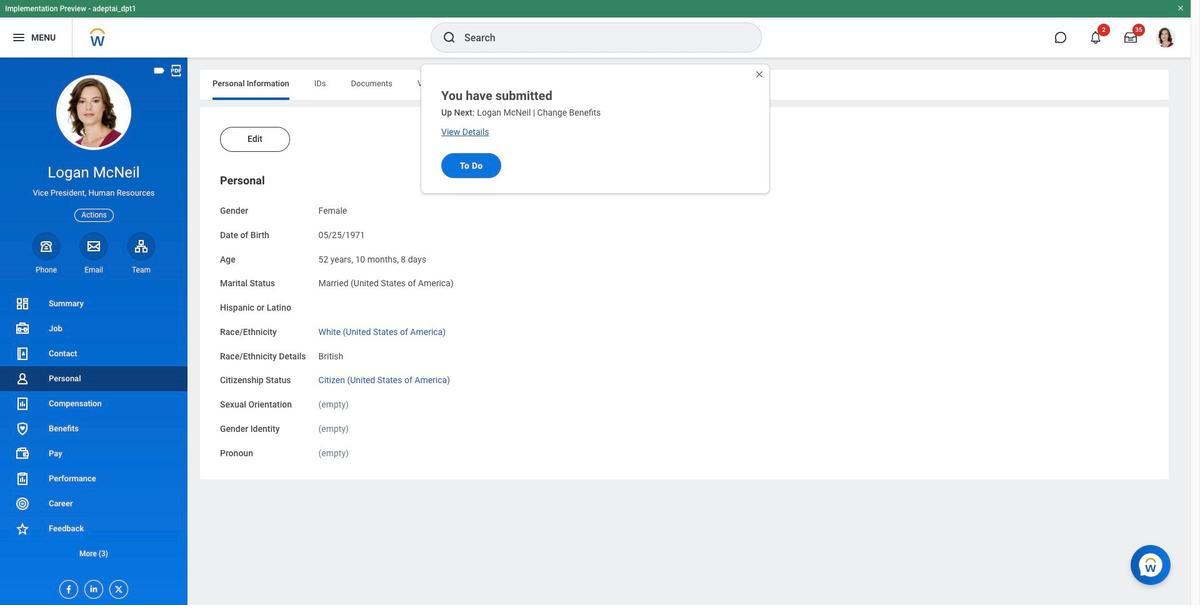 Task type: describe. For each thing, give the bounding box(es) containing it.
Search Workday  search field
[[465, 24, 736, 51]]

female element
[[319, 203, 347, 216]]

team logan mcneil element
[[127, 265, 156, 275]]

tag image
[[153, 64, 166, 78]]

contact image
[[15, 346, 30, 361]]

x image
[[110, 581, 124, 595]]

close environment banner image
[[1177, 4, 1185, 12]]

job image
[[15, 321, 30, 336]]

benefits image
[[15, 421, 30, 436]]

view printable version (pdf) image
[[169, 64, 183, 78]]

facebook image
[[60, 581, 74, 595]]

justify image
[[11, 30, 26, 45]]

logan mcneil | change benefits element
[[477, 108, 601, 118]]

view team image
[[134, 239, 149, 254]]

linkedin image
[[85, 581, 99, 594]]

inbox large image
[[1125, 31, 1137, 44]]



Task type: locate. For each thing, give the bounding box(es) containing it.
tab list
[[200, 70, 1169, 100]]

british element
[[319, 349, 343, 361]]

feedback image
[[15, 521, 30, 536]]

search image
[[442, 30, 457, 45]]

group
[[220, 173, 1149, 460]]

notifications large image
[[1090, 31, 1102, 44]]

navigation pane region
[[0, 58, 188, 605]]

up next: element
[[441, 108, 477, 118]]

dialog
[[421, 64, 770, 194]]

profile logan mcneil image
[[1156, 28, 1176, 50]]

phone image
[[38, 239, 55, 254]]

performance image
[[15, 471, 30, 486]]

career image
[[15, 496, 30, 511]]

summary image
[[15, 296, 30, 311]]

banner
[[0, 0, 1191, 58]]

list
[[0, 291, 188, 566]]

compensation image
[[15, 396, 30, 411]]

mail image
[[86, 239, 101, 254]]

personal image
[[15, 371, 30, 386]]

close image
[[755, 69, 765, 79]]

pay image
[[15, 446, 30, 461]]

email logan mcneil element
[[79, 265, 108, 275]]

phone logan mcneil element
[[32, 265, 61, 275]]



Task type: vqa. For each thing, say whether or not it's contained in the screenshot.
Performance image
yes



